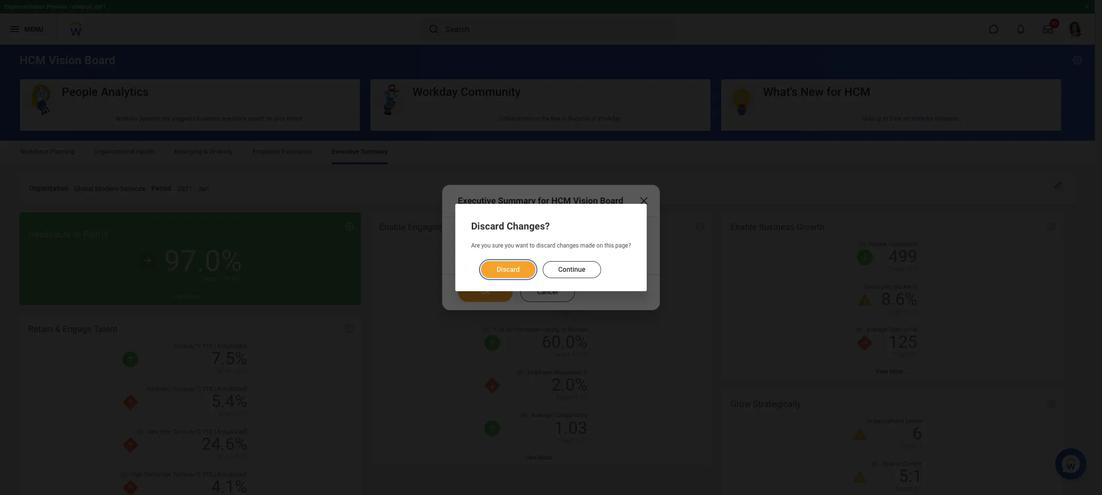 Task type: vqa. For each thing, say whether or not it's contained in the screenshot.
LEARNING CERTIFICATES
no



Task type: describe. For each thing, give the bounding box(es) containing it.
target for 7.5%
[[216, 368, 233, 375]]

1 up bad image from the top
[[122, 395, 138, 410]]

% right movement
[[583, 369, 588, 376]]

edit image
[[1053, 180, 1063, 190]]

employee for employee experience
[[253, 148, 280, 155]]

up good image for 60.0%
[[485, 335, 500, 351]]

6
[[913, 424, 922, 444]]

enable business growth
[[731, 222, 825, 232]]

2021
[[177, 185, 192, 193]]

discard changes? dialog
[[455, 204, 647, 291]]

headcount inside enable business growth element
[[889, 241, 918, 248]]

97.0% target 100.0%
[[164, 243, 242, 282]]

implementation
[[4, 3, 45, 10]]

discard
[[536, 242, 556, 249]]

stay up to date on workday releases link
[[721, 111, 1062, 126]]

organizational for organizational levels
[[867, 418, 904, 425]]

employee experience
[[253, 148, 313, 155]]

97.0%
[[164, 243, 242, 278]]

want
[[516, 242, 528, 249]]

2 turnover from the top
[[172, 386, 195, 393]]

% inside button
[[197, 472, 201, 478]]

people analytics button
[[20, 79, 360, 116]]

target for 499
[[889, 266, 905, 272]]

stay
[[863, 115, 874, 122]]

business
[[759, 222, 795, 232]]

1.5%
[[552, 289, 588, 309]]

health
[[136, 148, 155, 155]]

(annualized) inside button
[[215, 472, 247, 478]]

2021 - Jan text field
[[177, 179, 209, 196]]

people analytics
[[62, 85, 149, 99]]

notifications large image
[[1016, 24, 1026, 34]]

... for 1.5%
[[554, 454, 558, 461]]

of for 60.0%
[[499, 327, 505, 333]]

turnover inside button
[[172, 472, 195, 478]]

high performer turnover % ytd (annualized)
[[131, 472, 247, 478]]

97.0% main content
[[0, 45, 1095, 495]]

to left the plan
[[73, 229, 81, 239]]

retain & engage talent
[[28, 324, 118, 334]]

1 horizontal spatial worker
[[894, 284, 912, 290]]

down bad image for 2.0%
[[485, 378, 500, 394]]

2 ytd from the top
[[202, 386, 213, 393]]

close environment banner image
[[1084, 3, 1090, 9]]

global modern services, press delete to clear value. option
[[510, 224, 611, 236]]

0 horizontal spatial view more ...
[[173, 294, 207, 300]]

target for 60.0%
[[553, 351, 569, 358]]

view for 8.6%
[[876, 368, 889, 375]]

new hire turnover % ytd (annualized)
[[147, 429, 247, 435]]

down bad image for 1.1%
[[485, 249, 500, 265]]

% left 5.4%
[[197, 386, 201, 393]]

average time to fill
[[867, 327, 918, 333]]

average compa-ratio
[[531, 412, 588, 419]]

1.1%
[[552, 247, 588, 267]]

ytd inside button
[[202, 472, 213, 478]]

1.03
[[554, 418, 588, 438]]

hcm for executive summary for hcm vision board
[[552, 196, 571, 206]]

tab list inside 97.0% main content
[[10, 141, 1085, 164]]

changes?
[[507, 220, 550, 232]]

for for summary
[[538, 196, 549, 206]]

page?
[[616, 242, 631, 249]]

headcount to plan %
[[28, 229, 109, 239]]

target for 8.6%
[[886, 308, 903, 315]]

x small image
[[512, 225, 522, 235]]

view more ... link for 8.6%
[[722, 364, 1064, 380]]

span
[[882, 461, 895, 468]]

2019 - nov element
[[524, 249, 555, 258]]

configure this page image
[[1072, 54, 1083, 66]]

the
[[541, 115, 549, 122]]

499 target 510
[[889, 247, 918, 272]]

workday inside "link"
[[911, 115, 934, 122]]

what's
[[763, 85, 798, 99]]

board inside dialog
[[600, 196, 624, 206]]

organization inside 97.0% main content
[[29, 184, 68, 192]]

1 turnover from the top
[[172, 343, 195, 350]]

strategically
[[753, 399, 801, 409]]

women
[[568, 327, 588, 333]]

key
[[551, 115, 560, 122]]

up warning image inside grow strategically element
[[852, 471, 868, 483]]

voluntary
[[146, 386, 171, 393]]

discard for discard
[[497, 266, 520, 273]]

jan
[[198, 185, 209, 193]]

collaboration
[[499, 115, 534, 122]]

Global Modern Services text field
[[74, 179, 146, 196]]

are you sure you want to discard changes made on this page?
[[471, 242, 631, 249]]

7.5%
[[211, 349, 247, 369]]

all
[[506, 327, 512, 333]]

adeptai_dpt1
[[72, 3, 106, 10]]

x small image
[[512, 249, 522, 258]]

contingent
[[864, 284, 892, 290]]

target for 1.5%
[[556, 308, 573, 315]]

tenant
[[286, 115, 303, 122]]

% left 7.5%
[[197, 343, 201, 350]]

499
[[889, 247, 918, 267]]

enable for 1.1%
[[379, 222, 406, 232]]

neutral warning image for 1.5%
[[485, 294, 500, 306]]

125 target 90
[[889, 332, 918, 358]]

neutral warning image for 6
[[852, 429, 868, 440]]

new inside button
[[801, 85, 824, 99]]

collaboration is the key to success at workday link
[[371, 111, 711, 126]]

workday community
[[413, 85, 521, 99]]

% of all promotions going to women
[[493, 327, 588, 333]]

high performer turnover % ytd (annualized) button
[[120, 466, 260, 495]]

control
[[903, 461, 922, 468]]

target for 24.6%
[[216, 454, 233, 460]]

changes
[[557, 242, 579, 249]]

3 (annualized) from the top
[[215, 429, 247, 435]]

8.6%
[[882, 289, 918, 309]]

of for 5:1
[[897, 461, 902, 468]]

average for 1.03
[[531, 412, 552, 419]]

5:1
[[899, 467, 922, 487]]

up good image
[[122, 352, 138, 367]]

0 horizontal spatial hcm
[[19, 54, 46, 67]]

2 you from the left
[[505, 242, 514, 249]]

collaboration is the key to success at workday
[[499, 115, 621, 122]]

2019
[[524, 250, 539, 257]]

stay up to date on workday releases
[[863, 115, 959, 122]]

grow strategically
[[731, 399, 801, 409]]

neutral bad image
[[857, 335, 873, 351]]

vision inside dialog
[[573, 196, 598, 206]]

view for 1.5%
[[525, 454, 537, 461]]

% right the plan
[[102, 229, 109, 239]]

0 horizontal spatial worker
[[869, 241, 888, 248]]

1.1% target 4.0%
[[552, 247, 588, 272]]

to inside discard changes? dialog
[[530, 242, 535, 249]]

planning
[[50, 148, 75, 155]]

target for 1.1%
[[556, 266, 573, 272]]

0 vertical spatial headcount
[[28, 229, 71, 239]]

contingent worker %
[[864, 284, 918, 290]]

analytics
[[101, 85, 149, 99]]

24.6%
[[202, 435, 247, 455]]

enable business growth element
[[722, 212, 1064, 380]]

based
[[248, 115, 264, 122]]

2.0% target 8.0%
[[552, 375, 588, 401]]

view more ... link for 1.5%
[[371, 449, 712, 465]]

preview
[[47, 3, 67, 10]]

average for 125
[[867, 327, 888, 333]]

going
[[545, 327, 560, 333]]

movement
[[554, 369, 582, 376]]

employee for employee movement %
[[527, 369, 553, 376]]

time
[[889, 327, 902, 333]]

success
[[568, 115, 590, 122]]

90
[[911, 351, 918, 358]]

period
[[151, 184, 171, 192]]

prompts image
[[629, 247, 640, 259]]

target for 97.0%
[[200, 276, 217, 282]]

down good image
[[857, 249, 873, 265]]

continue button
[[543, 261, 601, 278]]

workday community button
[[371, 79, 711, 116]]

this
[[605, 242, 614, 249]]

1.00
[[576, 437, 588, 444]]

neutral good image
[[138, 252, 157, 270]]

target for 5:1
[[895, 486, 912, 492]]

5.4% target 5.0%
[[211, 392, 247, 417]]

up good image for 1.03
[[485, 421, 500, 437]]

enable engaging careers
[[379, 222, 476, 232]]

up bad image
[[122, 437, 138, 453]]

grow strategically element
[[722, 390, 1064, 495]]

enable for 499
[[731, 222, 757, 232]]

3 turnover from the top
[[172, 429, 195, 435]]



Task type: locate. For each thing, give the bounding box(es) containing it.
target inside 6 target 5
[[900, 443, 917, 449]]

new inside retain & engage talent element
[[147, 429, 159, 435]]

2 horizontal spatial ...
[[905, 368, 910, 375]]

belonging
[[174, 148, 202, 155]]

discard up sure
[[471, 220, 504, 232]]

0 vertical spatial hcm
[[19, 54, 46, 67]]

workforce planning
[[19, 148, 75, 155]]

0 horizontal spatial view
[[173, 294, 186, 300]]

of
[[499, 327, 505, 333], [897, 461, 902, 468]]

turnover up voluntary turnover % ytd (annualized)
[[172, 343, 195, 350]]

to up 2019
[[530, 242, 535, 249]]

target inside 5:1 target 6:1
[[895, 486, 912, 492]]

to right key
[[562, 115, 567, 122]]

span of control
[[882, 461, 922, 468]]

average inside enable business growth element
[[867, 327, 888, 333]]

to inside stay up to date on workday releases "link"
[[883, 115, 889, 122]]

1 vertical spatial discard
[[497, 266, 520, 273]]

0 horizontal spatial ...
[[202, 294, 207, 300]]

4.0% inside 24.6% target 4.0%
[[235, 454, 247, 460]]

region
[[471, 253, 631, 279]]

1 vertical spatial organizational
[[867, 418, 904, 425]]

4 ytd from the top
[[202, 472, 213, 478]]

discard inside button
[[497, 266, 520, 273]]

view inside "enable engaging careers" element
[[525, 454, 537, 461]]

diversity
[[209, 148, 233, 155]]

tab list
[[10, 141, 1085, 164]]

& for belonging
[[204, 148, 208, 155]]

target inside 1.03 target 1.00
[[557, 437, 574, 444]]

more down 125 target 90
[[890, 368, 903, 375]]

global right x small image
[[524, 226, 543, 234]]

45.0%
[[572, 351, 588, 358]]

1 horizontal spatial for
[[827, 85, 842, 99]]

1 horizontal spatial view
[[525, 454, 537, 461]]

to inside collaboration is the key to success at workday link
[[562, 115, 567, 122]]

8.0% up ratio at the right of page
[[575, 394, 588, 401]]

discard changes?
[[471, 220, 550, 232]]

0 horizontal spatial enable
[[379, 222, 406, 232]]

0 vertical spatial discard
[[471, 220, 504, 232]]

vision inside 97.0% main content
[[48, 54, 81, 67]]

- left jan
[[194, 185, 196, 193]]

1 vertical spatial for
[[538, 196, 549, 206]]

target inside the 97.0% target 100.0%
[[200, 276, 217, 282]]

summary for executive summary
[[361, 148, 388, 155]]

ytd up voluntary turnover % ytd (annualized)
[[202, 343, 213, 350]]

made
[[580, 242, 595, 249]]

2 vertical spatial hcm
[[552, 196, 571, 206]]

2 horizontal spatial view more ... link
[[722, 364, 1064, 380]]

date
[[890, 115, 902, 122]]

discard for discard changes?
[[471, 220, 504, 232]]

0 vertical spatial more
[[188, 294, 201, 300]]

on right date
[[903, 115, 910, 122]]

1 vertical spatial new
[[147, 429, 159, 435]]

global modern services element
[[524, 226, 594, 234]]

1 horizontal spatial summary
[[498, 196, 536, 206]]

levels
[[906, 418, 922, 425]]

services for global modern services element
[[569, 226, 594, 234]]

0 horizontal spatial on
[[266, 115, 272, 122]]

0 horizontal spatial &
[[55, 324, 60, 334]]

1 enable from the left
[[379, 222, 406, 232]]

summary inside tab list
[[361, 148, 388, 155]]

executive summary for hcm vision board dialog
[[442, 185, 660, 310]]

0 horizontal spatial view more ... link
[[19, 289, 361, 305]]

worker
[[869, 241, 888, 248], [894, 284, 912, 290]]

summary inside dialog
[[498, 196, 536, 206]]

1 horizontal spatial employee
[[527, 369, 553, 376]]

x image
[[639, 195, 650, 207]]

1 vertical spatial 4.0%
[[235, 454, 247, 460]]

0 vertical spatial new
[[801, 85, 824, 99]]

- left female
[[565, 284, 567, 290]]

tab list containing workforce planning
[[10, 141, 1085, 164]]

0 horizontal spatial board
[[84, 54, 115, 67]]

1 vertical spatial summary
[[498, 196, 536, 206]]

8.0% for 8.6%
[[905, 308, 918, 315]]

1 vertical spatial &
[[55, 324, 60, 334]]

of inside "enable engaging careers" element
[[499, 327, 505, 333]]

global inside global modern services element
[[524, 226, 543, 234]]

neutral warning image inside grow strategically element
[[852, 429, 868, 440]]

turnover right hire
[[172, 429, 195, 435]]

up bad image
[[122, 395, 138, 410], [122, 480, 138, 495]]

% left all
[[493, 327, 498, 333]]

view more ... for 1.5%
[[525, 454, 558, 461]]

engage
[[63, 324, 92, 334]]

view inside enable business growth element
[[876, 368, 889, 375]]

global for global modern services text box at the top left
[[74, 185, 93, 193]]

on left this at the right
[[597, 242, 603, 249]]

global
[[74, 185, 93, 193], [524, 226, 543, 234]]

6:1
[[914, 486, 922, 492]]

8.0% inside the 8.6% target 8.0%
[[905, 308, 918, 315]]

headcount
[[28, 229, 71, 239], [889, 241, 918, 248]]

on inside "link"
[[903, 115, 910, 122]]

2 horizontal spatial on
[[903, 115, 910, 122]]

24.6% target 4.0%
[[202, 435, 247, 460]]

global modern services down organizational health
[[74, 185, 146, 193]]

promotions
[[513, 327, 544, 333]]

neutral warning image down discard button
[[485, 294, 500, 306]]

period element
[[177, 179, 209, 196]]

target inside 24.6% target 4.0%
[[216, 454, 233, 460]]

services left period
[[120, 185, 146, 193]]

rate for promotion rate - female
[[552, 284, 564, 290]]

organizational left health
[[94, 148, 135, 155]]

8.0% inside 2.0% target 8.0%
[[575, 394, 588, 401]]

executive right 'experience'
[[332, 148, 359, 155]]

up bad image down high
[[122, 480, 138, 495]]

5.4%
[[211, 392, 247, 412]]

1 up good image from the top
[[485, 335, 500, 351]]

target inside 499 target 510
[[889, 266, 905, 272]]

implementation preview -   adeptai_dpt1 banner
[[0, 0, 1095, 45]]

modern inside option
[[544, 226, 567, 234]]

2 enable from the left
[[731, 222, 757, 232]]

0 vertical spatial executive
[[332, 148, 359, 155]]

1 vertical spatial average
[[531, 412, 552, 419]]

2 horizontal spatial more
[[890, 368, 903, 375]]

discard
[[471, 220, 504, 232], [497, 266, 520, 273]]

ytd down 7.5% target 8.0%
[[202, 386, 213, 393]]

1 vertical spatial ...
[[905, 368, 910, 375]]

average
[[867, 327, 888, 333], [531, 412, 552, 419]]

worker up down good "image"
[[869, 241, 888, 248]]

1 vertical spatial more
[[890, 368, 903, 375]]

0 vertical spatial modern
[[95, 185, 118, 193]]

more down average compa-ratio
[[539, 454, 552, 461]]

modern for global modern services text box at the top left
[[95, 185, 118, 193]]

view more ... inside enable business growth element
[[876, 368, 910, 375]]

0 vertical spatial up good image
[[485, 335, 500, 351]]

modern inside text box
[[95, 185, 118, 193]]

1 vertical spatial up warning image
[[852, 471, 868, 483]]

& right retain
[[55, 324, 60, 334]]

target for 1.03
[[557, 437, 574, 444]]

60.0% target 45.0%
[[542, 332, 588, 358]]

more for 1.5%
[[539, 454, 552, 461]]

0 vertical spatial promotion
[[547, 241, 574, 248]]

sure
[[492, 242, 503, 249]]

community
[[461, 85, 521, 99]]

2.5%
[[575, 308, 588, 315]]

1.03 target 1.00
[[554, 418, 588, 444]]

global inside global modern services text box
[[74, 185, 93, 193]]

view more ... down 1.03 target 1.00
[[525, 454, 558, 461]]

1 horizontal spatial view more ...
[[525, 454, 558, 461]]

modern for global modern services element
[[544, 226, 567, 234]]

0 vertical spatial for
[[827, 85, 842, 99]]

0 horizontal spatial global modern services
[[74, 185, 146, 193]]

neutral warning image inside "enable engaging careers" element
[[485, 294, 500, 306]]

target inside 60.0% target 45.0%
[[553, 351, 569, 358]]

executive for executive summary
[[332, 148, 359, 155]]

headcount left the plan
[[28, 229, 71, 239]]

target for 6
[[900, 443, 917, 449]]

turnover
[[172, 343, 195, 350], [172, 386, 195, 393], [172, 429, 195, 435], [172, 472, 195, 478]]

organizational
[[94, 148, 135, 155], [867, 418, 904, 425]]

rate for promotion rate
[[576, 241, 588, 248]]

1.5% target 2.5%
[[552, 289, 588, 315]]

global modern services inside global modern services, press delete to clear value. option
[[524, 226, 594, 234]]

1 vertical spatial down bad image
[[485, 378, 500, 394]]

target for 2.0%
[[556, 394, 573, 401]]

- inside banner
[[69, 3, 71, 10]]

new right the what's
[[801, 85, 824, 99]]

promotion for promotion rate
[[547, 241, 574, 248]]

you right sure
[[505, 242, 514, 249]]

modern down organizational health
[[95, 185, 118, 193]]

2 vertical spatial ...
[[554, 454, 558, 461]]

worker headcount
[[869, 241, 918, 248]]

1 vertical spatial services
[[569, 226, 594, 234]]

your
[[274, 115, 285, 122]]

...
[[202, 294, 207, 300], [905, 368, 910, 375], [554, 454, 558, 461]]

100.0%
[[221, 276, 240, 282]]

ytd down 5.4% target 5.0%
[[202, 429, 213, 435]]

1 horizontal spatial new
[[801, 85, 824, 99]]

4.0% for 24.6%
[[235, 454, 247, 460]]

workday inside button
[[413, 85, 458, 99]]

1 vertical spatial vision
[[573, 196, 598, 206]]

0 horizontal spatial organization
[[29, 184, 68, 192]]

more for 8.6%
[[890, 368, 903, 375]]

releases
[[935, 115, 959, 122]]

organizational health
[[94, 148, 155, 155]]

up good image
[[485, 335, 500, 351], [485, 421, 500, 437]]

enable
[[379, 222, 406, 232], [731, 222, 757, 232]]

... down 1.03 target 1.00
[[554, 454, 558, 461]]

enable left business on the right of page
[[731, 222, 757, 232]]

0 vertical spatial global
[[74, 185, 93, 193]]

8.0% up 5.4%
[[235, 368, 247, 375]]

1 vertical spatial employee
[[527, 369, 553, 376]]

profile logan mcneil element
[[1062, 18, 1089, 40]]

1 horizontal spatial 4.0%
[[575, 266, 588, 272]]

0 vertical spatial employee
[[253, 148, 280, 155]]

global for global modern services element
[[524, 226, 543, 234]]

you right are
[[482, 242, 491, 249]]

services for global modern services text box at the top left
[[120, 185, 146, 193]]

0 vertical spatial ...
[[202, 294, 207, 300]]

0 vertical spatial up warning image
[[857, 294, 873, 306]]

2 (annualized) from the top
[[215, 386, 247, 393]]

target inside 2.0% target 8.0%
[[556, 394, 573, 401]]

at
[[592, 115, 597, 122]]

ytd down 24.6% target 4.0%
[[202, 472, 213, 478]]

executive for executive summary for hcm vision board
[[458, 196, 496, 206]]

organizational inside grow strategically element
[[867, 418, 904, 425]]

1 you from the left
[[482, 242, 491, 249]]

0 horizontal spatial vision
[[48, 54, 81, 67]]

promotion for promotion rate - female
[[524, 284, 551, 290]]

view more ... inside "enable engaging careers" element
[[525, 454, 558, 461]]

growth
[[797, 222, 825, 232]]

2019 - nov
[[524, 250, 555, 257]]

new left hire
[[147, 429, 159, 435]]

workday dynamically suggests business questions based on your tenant link
[[20, 111, 360, 126]]

8.0% up fill
[[905, 308, 918, 315]]

- left nov
[[540, 250, 542, 257]]

of left all
[[499, 327, 505, 333]]

up warning image inside enable business growth element
[[857, 294, 873, 306]]

hire
[[160, 429, 171, 435]]

organization up are
[[458, 226, 497, 234]]

- inside option
[[540, 250, 542, 257]]

0 horizontal spatial you
[[482, 242, 491, 249]]

search image
[[428, 23, 440, 35]]

4.0% down the 5.0%
[[235, 454, 247, 460]]

1 vertical spatial hcm
[[845, 85, 871, 99]]

1 ytd from the top
[[202, 343, 213, 350]]

- right the preview
[[69, 3, 71, 10]]

2 horizontal spatial view
[[876, 368, 889, 375]]

0 vertical spatial organizational
[[94, 148, 135, 155]]

on left "your"
[[266, 115, 272, 122]]

of inside grow strategically element
[[897, 461, 902, 468]]

what's new for hcm button
[[721, 79, 1062, 116]]

4.0% up female
[[575, 266, 588, 272]]

1 horizontal spatial average
[[867, 327, 888, 333]]

1 horizontal spatial ...
[[554, 454, 558, 461]]

1 horizontal spatial headcount
[[889, 241, 918, 248]]

executive summary
[[332, 148, 388, 155]]

1 vertical spatial organization
[[458, 226, 497, 234]]

0 vertical spatial 8.0%
[[905, 308, 918, 315]]

female
[[569, 284, 588, 290]]

- inside text field
[[194, 185, 196, 193]]

for inside button
[[827, 85, 842, 99]]

executive summary for hcm vision board
[[458, 196, 624, 206]]

to inside enable business growth element
[[903, 327, 909, 333]]

executive inside dialog
[[458, 196, 496, 206]]

organizational left levels
[[867, 418, 904, 425]]

turnover right "performer"
[[172, 472, 195, 478]]

1 horizontal spatial organization
[[458, 226, 497, 234]]

hcm for what's new for hcm
[[845, 85, 871, 99]]

% left 24.6%
[[197, 429, 201, 435]]

4 turnover from the top
[[172, 472, 195, 478]]

up
[[875, 115, 882, 122]]

region inside discard changes? dialog
[[471, 253, 631, 279]]

2 vertical spatial view
[[525, 454, 537, 461]]

target inside 1.1% target 4.0%
[[556, 266, 573, 272]]

promotion rate - female
[[524, 284, 588, 290]]

0 vertical spatial up bad image
[[122, 395, 138, 410]]

average up neutral bad image
[[867, 327, 888, 333]]

1 vertical spatial neutral warning image
[[852, 429, 868, 440]]

for inside dialog
[[538, 196, 549, 206]]

on inside discard changes? dialog
[[597, 242, 603, 249]]

0 horizontal spatial 4.0%
[[235, 454, 247, 460]]

... down the 97.0% target 100.0%
[[202, 294, 207, 300]]

employee left 'experience'
[[253, 148, 280, 155]]

executive up careers
[[458, 196, 496, 206]]

global modern services for global modern services text box at the top left
[[74, 185, 146, 193]]

% right "performer"
[[197, 472, 201, 478]]

4.0% for 1.1%
[[575, 266, 588, 272]]

hcm inside dialog
[[552, 196, 571, 206]]

ratio
[[574, 412, 588, 419]]

8.0% for 7.5%
[[235, 368, 247, 375]]

hcm inside button
[[845, 85, 871, 99]]

you
[[482, 242, 491, 249], [505, 242, 514, 249]]

global modern services inside 97.0% main content
[[74, 185, 146, 193]]

1 vertical spatial of
[[897, 461, 902, 468]]

of right span
[[897, 461, 902, 468]]

& inside tab list
[[204, 148, 208, 155]]

1 (annualized) from the top
[[215, 343, 247, 350]]

services inside option
[[569, 226, 594, 234]]

... down 125 target 90
[[905, 368, 910, 375]]

workforce
[[19, 148, 48, 155]]

organizational levels
[[867, 418, 922, 425]]

0 horizontal spatial employee
[[253, 148, 280, 155]]

1 horizontal spatial you
[[505, 242, 514, 249]]

talent
[[94, 324, 118, 334]]

view more ... for 8.6%
[[876, 368, 910, 375]]

0 horizontal spatial more
[[188, 294, 201, 300]]

services
[[120, 185, 146, 193], [569, 226, 594, 234]]

turnover right voluntary
[[172, 386, 195, 393]]

% inside enable business growth element
[[913, 284, 918, 290]]

experience
[[282, 148, 313, 155]]

0 horizontal spatial of
[[499, 327, 505, 333]]

for
[[827, 85, 842, 99], [538, 196, 549, 206]]

1 vertical spatial board
[[600, 196, 624, 206]]

... for 8.6%
[[905, 368, 910, 375]]

average inside "enable engaging careers" element
[[531, 412, 552, 419]]

up bad image inside high performer turnover % ytd (annualized) button
[[122, 480, 138, 495]]

... inside "enable engaging careers" element
[[554, 454, 558, 461]]

board up people analytics at the top left
[[84, 54, 115, 67]]

2 up good image from the top
[[485, 421, 500, 437]]

target inside 125 target 90
[[892, 351, 909, 358]]

& left diversity on the top of page
[[204, 148, 208, 155]]

1 horizontal spatial executive
[[458, 196, 496, 206]]

more down the 97.0% target 100.0%
[[188, 294, 201, 300]]

worker down 510
[[894, 284, 912, 290]]

headcount up 510
[[889, 241, 918, 248]]

voluntary turnover % ytd (annualized)
[[146, 386, 247, 393]]

(annualized)
[[215, 343, 247, 350], [215, 386, 247, 393], [215, 429, 247, 435], [215, 472, 247, 478]]

target inside the 8.6% target 8.0%
[[886, 308, 903, 315]]

2 up bad image from the top
[[122, 480, 138, 495]]

employee inside tab list
[[253, 148, 280, 155]]

on
[[266, 115, 272, 122], [903, 115, 910, 122], [597, 242, 603, 249]]

up bad image down up good image
[[122, 395, 138, 410]]

4 (annualized) from the top
[[215, 472, 247, 478]]

target inside 5.4% target 5.0%
[[216, 411, 233, 417]]

business
[[197, 115, 220, 122]]

0 horizontal spatial rate
[[552, 284, 564, 290]]

to right going
[[561, 327, 566, 333]]

view more ... link down 90
[[722, 364, 1064, 380]]

for for new
[[827, 85, 842, 99]]

organization inside executive summary for hcm vision board dialog
[[458, 226, 497, 234]]

global modern services for global modern services element
[[524, 226, 594, 234]]

... inside enable business growth element
[[905, 368, 910, 375]]

view more ... down 125 target 90
[[876, 368, 910, 375]]

target inside 7.5% target 8.0%
[[216, 368, 233, 375]]

are
[[471, 242, 480, 249]]

0 vertical spatial organization
[[29, 184, 68, 192]]

services up made
[[569, 226, 594, 234]]

suggests
[[172, 115, 195, 122]]

up warning image
[[857, 294, 873, 306], [852, 471, 868, 483]]

more inside enable business growth element
[[890, 368, 903, 375]]

grow
[[731, 399, 751, 409]]

employee inside "enable engaging careers" element
[[527, 369, 553, 376]]

more inside "enable engaging careers" element
[[539, 454, 552, 461]]

nov
[[544, 250, 555, 257]]

8.0%
[[905, 308, 918, 315], [235, 368, 247, 375], [575, 394, 588, 401]]

board inside 97.0% main content
[[84, 54, 115, 67]]

% down 510
[[913, 284, 918, 290]]

1 horizontal spatial organizational
[[867, 418, 904, 425]]

organization down workforce planning
[[29, 184, 68, 192]]

global modern services up promotion rate
[[524, 226, 594, 234]]

1 vertical spatial view more ... link
[[722, 364, 1064, 380]]

0 vertical spatial services
[[120, 185, 146, 193]]

engaging
[[408, 222, 444, 232]]

turnover % ytd (annualized)
[[172, 343, 247, 350]]

compa-
[[554, 412, 574, 419]]

more
[[188, 294, 201, 300], [890, 368, 903, 375], [539, 454, 552, 461]]

average left the compa-
[[531, 412, 552, 419]]

global down planning
[[74, 185, 93, 193]]

target for 5.4%
[[216, 411, 233, 417]]

1 horizontal spatial board
[[600, 196, 624, 206]]

view more ... link
[[19, 289, 361, 305], [722, 364, 1064, 380], [371, 449, 712, 465]]

to inside "enable engaging careers" element
[[561, 327, 566, 333]]

enable left engaging
[[379, 222, 406, 232]]

2 down bad image from the top
[[485, 378, 500, 394]]

view
[[173, 294, 186, 300], [876, 368, 889, 375], [525, 454, 537, 461]]

target for 125
[[892, 351, 909, 358]]

to left fill
[[903, 327, 909, 333]]

target
[[556, 266, 573, 272], [889, 266, 905, 272], [200, 276, 217, 282], [556, 308, 573, 315], [886, 308, 903, 315], [553, 351, 569, 358], [892, 351, 909, 358], [216, 368, 233, 375], [556, 394, 573, 401], [216, 411, 233, 417], [557, 437, 574, 444], [900, 443, 917, 449], [216, 454, 233, 460], [895, 486, 912, 492]]

1 down bad image from the top
[[485, 249, 500, 265]]

0 vertical spatial board
[[84, 54, 115, 67]]

1 horizontal spatial more
[[539, 454, 552, 461]]

board left x image at the right top of the page
[[600, 196, 624, 206]]

1 vertical spatial executive
[[458, 196, 496, 206]]

enable engaging careers element
[[371, 212, 712, 465]]

1 horizontal spatial neutral warning image
[[852, 429, 868, 440]]

neutral warning image down the organizational levels
[[852, 429, 868, 440]]

- inside "enable engaging careers" element
[[565, 284, 567, 290]]

1 vertical spatial view more ...
[[876, 368, 910, 375]]

2 vertical spatial view more ... link
[[371, 449, 712, 465]]

executive inside tab list
[[332, 148, 359, 155]]

8.0% inside 7.5% target 8.0%
[[235, 368, 247, 375]]

& for retain
[[55, 324, 60, 334]]

organizational for organizational health
[[94, 148, 135, 155]]

0 horizontal spatial services
[[120, 185, 146, 193]]

vision up people
[[48, 54, 81, 67]]

0 horizontal spatial headcount
[[28, 229, 71, 239]]

view more ... link down the 97.0% target 100.0%
[[19, 289, 361, 305]]

0 horizontal spatial 8.0%
[[235, 368, 247, 375]]

view more ... link down 1.03 target 1.00
[[371, 449, 712, 465]]

1 horizontal spatial vision
[[573, 196, 598, 206]]

4.0% inside 1.1% target 4.0%
[[575, 266, 588, 272]]

organization element
[[74, 179, 146, 196]]

retain
[[28, 324, 53, 334]]

discard button
[[481, 261, 535, 278]]

2019 - nov, press delete to clear value. option
[[510, 248, 559, 259]]

2 horizontal spatial 8.0%
[[905, 308, 918, 315]]

employee left movement
[[527, 369, 553, 376]]

3 ytd from the top
[[202, 429, 213, 435]]

0 horizontal spatial global
[[74, 185, 93, 193]]

1 horizontal spatial rate
[[576, 241, 588, 248]]

region containing discard
[[471, 253, 631, 279]]

target inside 1.5% target 2.5%
[[556, 308, 573, 315]]

services inside text box
[[120, 185, 146, 193]]

vision up global modern services, press delete to clear value. option
[[573, 196, 598, 206]]

discard down x small icon
[[497, 266, 520, 273]]

to right up
[[883, 115, 889, 122]]

0 vertical spatial vision
[[48, 54, 81, 67]]

view more ... down the 97.0% target 100.0%
[[173, 294, 207, 300]]

inbox large image
[[1044, 24, 1053, 34]]

%
[[102, 229, 109, 239], [913, 284, 918, 290], [493, 327, 498, 333], [197, 343, 201, 350], [583, 369, 588, 376], [197, 386, 201, 393], [197, 429, 201, 435], [197, 472, 201, 478]]

1 horizontal spatial modern
[[544, 226, 567, 234]]

summary for executive summary for hcm vision board
[[498, 196, 536, 206]]

is
[[535, 115, 540, 122]]

down bad image
[[485, 249, 500, 265], [485, 378, 500, 394]]

modern up are you sure you want to discard changes made on this page?
[[544, 226, 567, 234]]

board
[[84, 54, 115, 67], [600, 196, 624, 206]]

retain & engage talent element
[[19, 315, 361, 495]]

1 vertical spatial worker
[[894, 284, 912, 290]]

hcm
[[19, 54, 46, 67], [845, 85, 871, 99], [552, 196, 571, 206]]

0 horizontal spatial average
[[531, 412, 552, 419]]

0 vertical spatial global modern services
[[74, 185, 146, 193]]

neutral warning image
[[485, 294, 500, 306], [852, 429, 868, 440]]

1 vertical spatial promotion
[[524, 284, 551, 290]]

7.5% target 8.0%
[[211, 349, 247, 375]]



